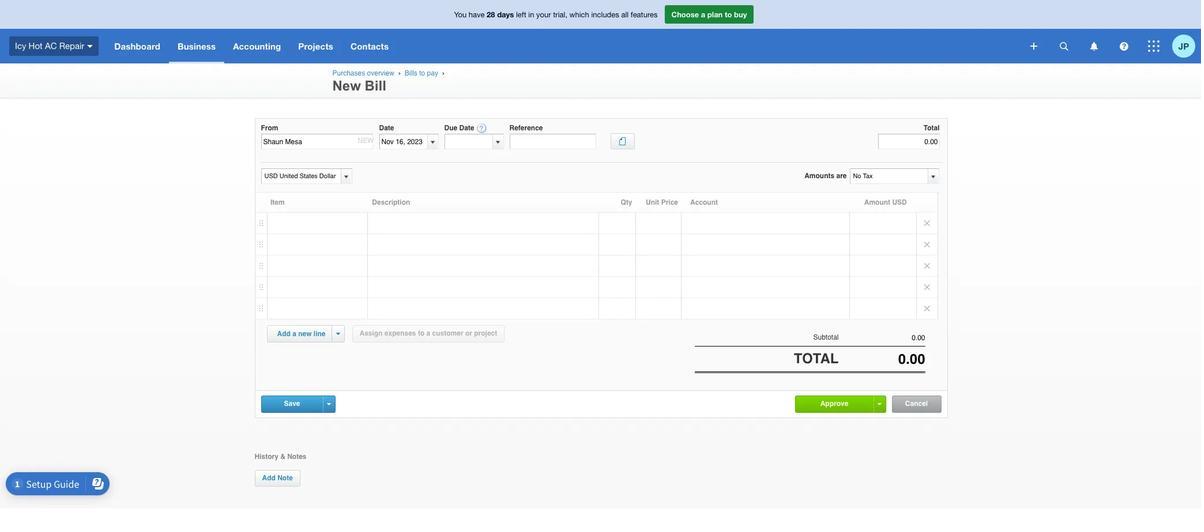 Task type: describe. For each thing, give the bounding box(es) containing it.
due
[[445, 124, 458, 132]]

1 horizontal spatial svg image
[[1060, 42, 1069, 50]]

which
[[570, 10, 590, 19]]

trial,
[[553, 10, 568, 19]]

more approve options... image
[[878, 403, 882, 405]]

amount usd
[[865, 198, 907, 207]]

icy hot ac repair button
[[0, 29, 106, 63]]

add a new line link
[[270, 326, 333, 342]]

note
[[278, 474, 293, 482]]

customer
[[432, 329, 464, 338]]

to inside banner
[[725, 10, 732, 19]]

icy hot ac repair
[[15, 41, 84, 51]]

2 › from the left
[[442, 69, 445, 77]]

unit
[[646, 198, 660, 207]]

dashboard
[[114, 41, 160, 51]]

you
[[454, 10, 467, 19]]

add note
[[262, 474, 293, 482]]

Reference text field
[[510, 134, 596, 150]]

or
[[466, 329, 472, 338]]

add note link
[[255, 470, 301, 487]]

projects
[[299, 41, 334, 51]]

1 date from the left
[[379, 124, 394, 132]]

bills to pay link
[[405, 69, 438, 77]]

includes
[[592, 10, 620, 19]]

business button
[[169, 29, 225, 63]]

subtotal
[[814, 333, 839, 342]]

0 horizontal spatial svg image
[[1031, 43, 1038, 50]]

Due Date text field
[[445, 135, 493, 149]]

your
[[537, 10, 551, 19]]

1 delete line item image from the top
[[917, 234, 938, 255]]

add a new line
[[277, 330, 326, 338]]

in
[[529, 10, 535, 19]]

ac
[[45, 41, 57, 51]]

2 delete line item image from the top
[[917, 277, 938, 298]]

repair
[[59, 41, 84, 51]]

accounting
[[233, 41, 281, 51]]

to inside assign expenses to a customer or project link
[[418, 329, 425, 338]]

1 › from the left
[[399, 69, 401, 77]]

bills
[[405, 69, 418, 77]]

2 horizontal spatial svg image
[[1149, 40, 1160, 52]]

choose
[[672, 10, 699, 19]]

usd
[[893, 198, 907, 207]]

new
[[298, 330, 312, 338]]

Date text field
[[380, 135, 428, 149]]

2 date from the left
[[460, 124, 475, 132]]

icy
[[15, 41, 26, 51]]

amounts
[[805, 172, 835, 180]]

amount
[[865, 198, 891, 207]]

navigation inside banner
[[106, 29, 1023, 63]]

total
[[794, 351, 839, 367]]

line
[[314, 330, 326, 338]]

from
[[261, 124, 278, 132]]

3 delete line item image from the top
[[917, 298, 938, 319]]



Task type: locate. For each thing, give the bounding box(es) containing it.
to right expenses
[[418, 329, 425, 338]]

projects button
[[290, 29, 342, 63]]

› left the "bills"
[[399, 69, 401, 77]]

0 horizontal spatial date
[[379, 124, 394, 132]]

navigation containing dashboard
[[106, 29, 1023, 63]]

a left customer
[[427, 329, 431, 338]]

1 horizontal spatial date
[[460, 124, 475, 132]]

project
[[474, 329, 498, 338]]

save link
[[262, 396, 323, 412]]

save
[[284, 400, 300, 408]]

›
[[399, 69, 401, 77], [442, 69, 445, 77]]

left
[[516, 10, 527, 19]]

new
[[358, 137, 374, 145]]

cancel button
[[893, 396, 941, 412]]

plan
[[708, 10, 723, 19]]

2 delete line item image from the top
[[917, 256, 938, 276]]

to left pay
[[420, 69, 425, 77]]

None text field
[[262, 169, 340, 183], [851, 169, 928, 183], [839, 334, 926, 342], [839, 351, 926, 368], [262, 169, 340, 183], [851, 169, 928, 183], [839, 334, 926, 342], [839, 351, 926, 368]]

0 vertical spatial delete line item image
[[917, 213, 938, 234]]

navigation
[[106, 29, 1023, 63]]

price
[[662, 198, 679, 207]]

0 vertical spatial add
[[277, 330, 291, 338]]

delete line item image
[[917, 234, 938, 255], [917, 256, 938, 276], [917, 298, 938, 319]]

to left buy
[[725, 10, 732, 19]]

2 vertical spatial delete line item image
[[917, 298, 938, 319]]

description
[[372, 198, 410, 207]]

0 horizontal spatial ›
[[399, 69, 401, 77]]

None text field
[[261, 134, 373, 150]]

0 horizontal spatial add
[[262, 474, 276, 482]]

2 horizontal spatial a
[[701, 10, 706, 19]]

0 vertical spatial to
[[725, 10, 732, 19]]

more save options... image
[[327, 403, 331, 405]]

0 vertical spatial delete line item image
[[917, 234, 938, 255]]

hot
[[29, 41, 43, 51]]

add for add a new line
[[277, 330, 291, 338]]

purchases
[[333, 69, 365, 77]]

item
[[271, 198, 285, 207]]

1 horizontal spatial a
[[427, 329, 431, 338]]

contacts
[[351, 41, 389, 51]]

history
[[255, 453, 279, 461]]

unit price
[[646, 198, 679, 207]]

add left note
[[262, 474, 276, 482]]

svg image
[[1060, 42, 1069, 50], [1091, 42, 1098, 50], [1031, 43, 1038, 50]]

accounting button
[[225, 29, 290, 63]]

due date
[[445, 124, 475, 132]]

assign expenses to a customer or project link
[[352, 325, 505, 343]]

add
[[277, 330, 291, 338], [262, 474, 276, 482]]

a inside banner
[[701, 10, 706, 19]]

2 vertical spatial to
[[418, 329, 425, 338]]

delete line item image
[[917, 213, 938, 234], [917, 277, 938, 298]]

amounts are
[[805, 172, 847, 180]]

jp button
[[1173, 29, 1202, 63]]

purchases overview › bills to pay › new bill
[[333, 69, 447, 93]]

1 vertical spatial to
[[420, 69, 425, 77]]

a left the "plan"
[[701, 10, 706, 19]]

days
[[497, 10, 514, 19]]

1 vertical spatial add
[[262, 474, 276, 482]]

a for line
[[293, 330, 296, 338]]

date up due date text field
[[460, 124, 475, 132]]

&
[[281, 453, 286, 461]]

svg image
[[1149, 40, 1160, 52], [1120, 42, 1129, 50], [87, 45, 93, 48]]

0 horizontal spatial a
[[293, 330, 296, 338]]

dashboard link
[[106, 29, 169, 63]]

28
[[487, 10, 495, 19]]

all
[[622, 10, 629, 19]]

expenses
[[385, 329, 416, 338]]

Total text field
[[878, 134, 940, 150]]

1 horizontal spatial svg image
[[1120, 42, 1129, 50]]

pay
[[427, 69, 438, 77]]

cancel
[[906, 400, 928, 408]]

assign
[[360, 329, 383, 338]]

account
[[691, 198, 718, 207]]

to inside purchases overview › bills to pay › new bill
[[420, 69, 425, 77]]

approve
[[821, 400, 849, 408]]

features
[[631, 10, 658, 19]]

banner
[[0, 0, 1202, 63]]

1 vertical spatial delete line item image
[[917, 256, 938, 276]]

a for to
[[701, 10, 706, 19]]

more add line options... image
[[336, 333, 340, 335]]

purchases overview link
[[333, 69, 395, 77]]

buy
[[735, 10, 747, 19]]

1 delete line item image from the top
[[917, 213, 938, 234]]

2 horizontal spatial svg image
[[1091, 42, 1098, 50]]

qty
[[621, 198, 633, 207]]

total
[[924, 124, 940, 132]]

jp
[[1179, 41, 1190, 51]]

contacts button
[[342, 29, 398, 63]]

date up date text box
[[379, 124, 394, 132]]

you have 28 days left in your trial, which includes all features
[[454, 10, 658, 19]]

0 horizontal spatial svg image
[[87, 45, 93, 48]]

banner containing jp
[[0, 0, 1202, 63]]

to
[[725, 10, 732, 19], [420, 69, 425, 77], [418, 329, 425, 338]]

add for add note
[[262, 474, 276, 482]]

have
[[469, 10, 485, 19]]

date
[[379, 124, 394, 132], [460, 124, 475, 132]]

a left new on the left bottom of the page
[[293, 330, 296, 338]]

svg image inside "icy hot ac repair" popup button
[[87, 45, 93, 48]]

bill
[[365, 78, 386, 93]]

› right pay
[[442, 69, 445, 77]]

history & notes
[[255, 453, 307, 461]]

add left new on the left bottom of the page
[[277, 330, 291, 338]]

1 horizontal spatial ›
[[442, 69, 445, 77]]

approve link
[[796, 396, 874, 412]]

business
[[178, 41, 216, 51]]

notes
[[287, 453, 307, 461]]

1 vertical spatial delete line item image
[[917, 277, 938, 298]]

are
[[837, 172, 847, 180]]

reference
[[510, 124, 543, 132]]

new
[[333, 78, 361, 93]]

assign expenses to a customer or project
[[360, 329, 498, 338]]

a
[[701, 10, 706, 19], [427, 329, 431, 338], [293, 330, 296, 338]]

choose a plan to buy
[[672, 10, 747, 19]]

overview
[[367, 69, 395, 77]]

1 horizontal spatial add
[[277, 330, 291, 338]]



Task type: vqa. For each thing, say whether or not it's contained in the screenshot.
Business dropdown button
yes



